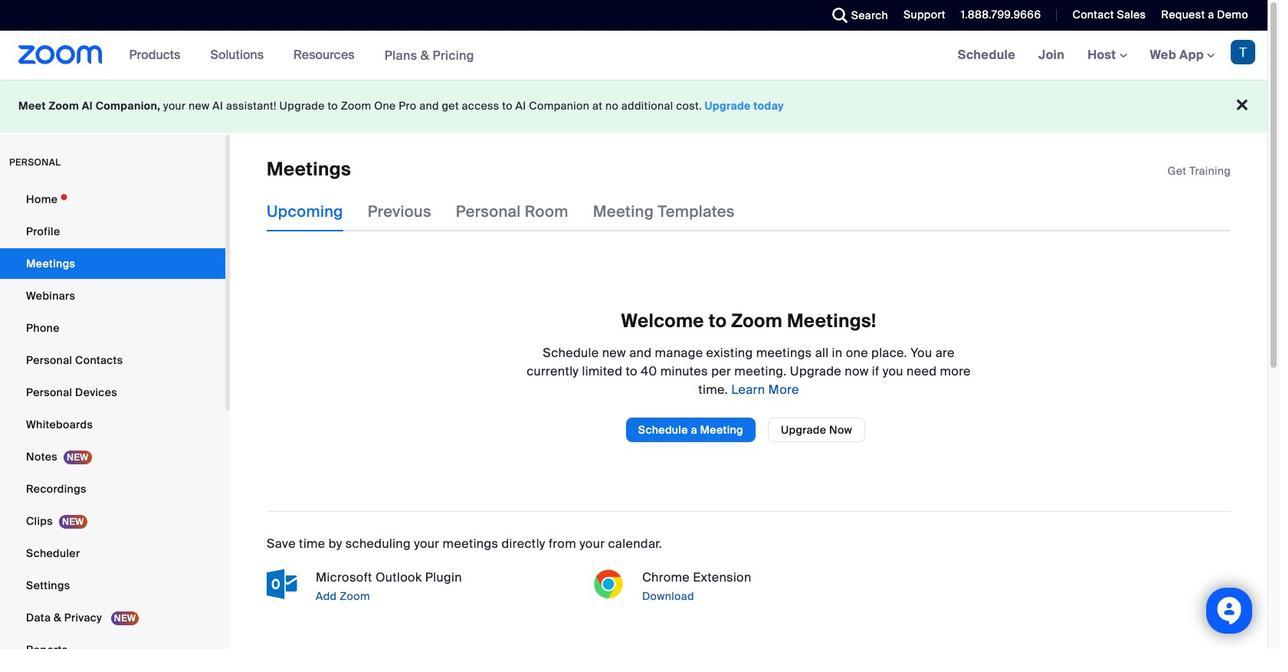 Task type: vqa. For each thing, say whether or not it's contained in the screenshot.
Recordings
yes



Task type: describe. For each thing, give the bounding box(es) containing it.
one
[[846, 345, 869, 361]]

existing
[[707, 345, 753, 361]]

schedule a meeting
[[638, 423, 744, 437]]

host button
[[1088, 47, 1127, 63]]

schedule new and manage existing meetings all in one place. you are currently limited to 40 minutes per meeting. upgrade now if you need more time.
[[527, 345, 971, 398]]

your for meetings
[[414, 536, 440, 552]]

you
[[883, 363, 904, 379]]

products button
[[129, 31, 187, 80]]

personal room
[[456, 202, 569, 222]]

& for pricing
[[421, 47, 430, 63]]

companion
[[529, 99, 590, 113]]

companion,
[[96, 99, 160, 113]]

microsoft
[[316, 569, 372, 586]]

upgrade down product information navigation
[[279, 99, 325, 113]]

settings
[[26, 579, 70, 593]]

personal for personal devices
[[26, 386, 72, 399]]

meeting inside schedule a meeting 'button'
[[700, 423, 744, 437]]

phone link
[[0, 313, 225, 343]]

outlook
[[376, 569, 422, 586]]

currently
[[527, 363, 579, 379]]

time
[[299, 536, 326, 552]]

new inside schedule new and manage existing meetings all in one place. you are currently limited to 40 minutes per meeting. upgrade now if you need more time.
[[602, 345, 626, 361]]

1 ai from the left
[[82, 99, 93, 113]]

learn more
[[728, 382, 799, 398]]

meet zoom ai companion, footer
[[0, 80, 1268, 133]]

zoom inside the microsoft outlook plugin add zoom
[[340, 589, 370, 603]]

more
[[940, 363, 971, 379]]

upgrade now button
[[768, 418, 866, 442]]

save time by scheduling your meetings directly from your calendar.
[[267, 536, 662, 552]]

chrome extension download
[[642, 569, 752, 603]]

are
[[936, 345, 955, 361]]

web app
[[1150, 47, 1204, 63]]

from
[[549, 536, 576, 552]]

scheduler link
[[0, 538, 225, 569]]

upgrade right "cost."
[[705, 99, 751, 113]]

request a demo
[[1162, 8, 1249, 21]]

profile picture image
[[1231, 40, 1256, 64]]

contact sales
[[1073, 8, 1146, 21]]

solutions
[[210, 47, 264, 63]]

solutions button
[[210, 31, 271, 80]]

plugin
[[425, 569, 462, 586]]

limited
[[582, 363, 623, 379]]

learn more link
[[728, 382, 799, 398]]

upgrade now
[[781, 423, 853, 437]]

your for new
[[163, 99, 186, 113]]

personal contacts link
[[0, 345, 225, 376]]

now
[[830, 423, 853, 437]]

cost.
[[676, 99, 702, 113]]

40
[[641, 363, 657, 379]]

schedule link
[[947, 31, 1027, 80]]

tabs of meeting tab list
[[267, 192, 760, 232]]

meet
[[18, 99, 46, 113]]

whiteboards link
[[0, 409, 225, 440]]

devices
[[75, 386, 117, 399]]

privacy
[[64, 611, 102, 625]]

room
[[525, 202, 569, 222]]

resources
[[294, 47, 355, 63]]

scheduling
[[346, 536, 411, 552]]

1.888.799.9666 button up schedule link
[[961, 8, 1041, 21]]

learn
[[731, 382, 765, 398]]

3 ai from the left
[[516, 99, 526, 113]]

previous
[[368, 202, 432, 222]]

demo
[[1218, 8, 1249, 21]]

whiteboards
[[26, 418, 93, 432]]

settings link
[[0, 570, 225, 601]]

products
[[129, 47, 180, 63]]

data & privacy
[[26, 611, 105, 625]]

all
[[815, 345, 829, 361]]

meeting.
[[735, 363, 787, 379]]

today
[[754, 99, 784, 113]]

a for request
[[1208, 8, 1215, 21]]

web
[[1150, 47, 1177, 63]]

schedule for schedule
[[958, 47, 1016, 63]]

meetings inside personal menu menu
[[26, 257, 75, 271]]

banner containing products
[[0, 31, 1268, 80]]

clips link
[[0, 506, 225, 537]]

contacts
[[75, 353, 123, 367]]

1.888.799.9666 button up join
[[950, 0, 1045, 31]]

personal devices
[[26, 386, 117, 399]]

per
[[712, 363, 732, 379]]

home link
[[0, 184, 225, 215]]

recordings
[[26, 482, 86, 496]]

clips
[[26, 514, 53, 528]]

meetings link
[[0, 248, 225, 279]]

templates
[[658, 202, 735, 222]]

meetings for your
[[443, 536, 499, 552]]

download
[[642, 589, 694, 603]]

access
[[462, 99, 500, 113]]

extension
[[693, 569, 752, 586]]

upgrade inside schedule new and manage existing meetings all in one place. you are currently limited to 40 minutes per meeting. upgrade now if you need more time.
[[790, 363, 842, 379]]

pro
[[399, 99, 417, 113]]

phone
[[26, 321, 60, 335]]

personal contacts
[[26, 353, 123, 367]]

host
[[1088, 47, 1120, 63]]

recordings link
[[0, 474, 225, 504]]

get
[[1168, 164, 1187, 178]]

schedule for schedule a meeting
[[638, 423, 688, 437]]

home
[[26, 192, 58, 206]]

plans
[[385, 47, 417, 63]]

if
[[872, 363, 880, 379]]

& for privacy
[[54, 611, 61, 625]]

schedule for schedule new and manage existing meetings all in one place. you are currently limited to 40 minutes per meeting. upgrade now if you need more time.
[[543, 345, 599, 361]]

notes link
[[0, 442, 225, 472]]



Task type: locate. For each thing, give the bounding box(es) containing it.
a down minutes
[[691, 423, 697, 437]]

upcoming
[[267, 202, 343, 222]]

2 horizontal spatial ai
[[516, 99, 526, 113]]

product information navigation
[[118, 31, 486, 80]]

1 horizontal spatial meeting
[[700, 423, 744, 437]]

add zoom link
[[313, 587, 578, 605]]

and up 40
[[630, 345, 652, 361]]

get training
[[1168, 164, 1231, 178]]

meeting down time. on the bottom
[[700, 423, 744, 437]]

meetings inside schedule new and manage existing meetings all in one place. you are currently limited to 40 minutes per meeting. upgrade now if you need more time.
[[756, 345, 812, 361]]

no
[[606, 99, 619, 113]]

zoom right "meet"
[[49, 99, 79, 113]]

a for schedule
[[691, 423, 697, 437]]

sales
[[1117, 8, 1146, 21]]

support link
[[892, 0, 950, 31], [904, 8, 946, 21]]

0 horizontal spatial schedule
[[543, 345, 599, 361]]

0 vertical spatial personal
[[456, 202, 521, 222]]

new inside meet zoom ai companion, footer
[[189, 99, 210, 113]]

time.
[[699, 382, 728, 398]]

1 horizontal spatial meetings
[[756, 345, 812, 361]]

meeting templates
[[593, 202, 735, 222]]

plans & pricing
[[385, 47, 474, 63]]

schedule down 40
[[638, 423, 688, 437]]

and left get
[[420, 99, 439, 113]]

and inside schedule new and manage existing meetings all in one place. you are currently limited to 40 minutes per meeting. upgrade now if you need more time.
[[630, 345, 652, 361]]

personal menu menu
[[0, 184, 225, 649]]

minutes
[[661, 363, 708, 379]]

training
[[1190, 164, 1231, 178]]

0 vertical spatial &
[[421, 47, 430, 63]]

ai left assistant!
[[213, 99, 223, 113]]

zoom left one
[[341, 99, 371, 113]]

add
[[316, 589, 337, 603]]

place.
[[872, 345, 908, 361]]

meetings up plugin
[[443, 536, 499, 552]]

1 vertical spatial meeting
[[700, 423, 744, 437]]

& inside personal menu menu
[[54, 611, 61, 625]]

a inside 'button'
[[691, 423, 697, 437]]

contact
[[1073, 8, 1115, 21]]

banner
[[0, 31, 1268, 80]]

web app button
[[1150, 47, 1215, 63]]

a left demo
[[1208, 8, 1215, 21]]

schedule down 1.888.799.9666 at the top of page
[[958, 47, 1016, 63]]

join link
[[1027, 31, 1076, 80]]

0 vertical spatial and
[[420, 99, 439, 113]]

to up existing
[[709, 309, 727, 333]]

search
[[852, 8, 889, 22]]

request
[[1162, 8, 1205, 21]]

personal inside "link"
[[26, 386, 72, 399]]

by
[[329, 536, 342, 552]]

1 vertical spatial meetings
[[26, 257, 75, 271]]

meet zoom ai companion, your new ai assistant! upgrade to zoom one pro and get access to ai companion at no additional cost. upgrade today
[[18, 99, 784, 113]]

directly
[[502, 536, 546, 552]]

0 horizontal spatial meeting
[[593, 202, 654, 222]]

manage
[[655, 345, 703, 361]]

1 vertical spatial schedule
[[543, 345, 599, 361]]

your
[[163, 99, 186, 113], [414, 536, 440, 552], [580, 536, 605, 552]]

zoom up existing
[[731, 309, 783, 333]]

ai left companion
[[516, 99, 526, 113]]

download link
[[639, 587, 905, 605]]

personal devices link
[[0, 377, 225, 408]]

additional
[[622, 99, 674, 113]]

0 horizontal spatial your
[[163, 99, 186, 113]]

1 vertical spatial new
[[602, 345, 626, 361]]

meeting left templates at the right of page
[[593, 202, 654, 222]]

new up limited
[[602, 345, 626, 361]]

support
[[904, 8, 946, 21]]

personal down phone
[[26, 353, 72, 367]]

0 vertical spatial meeting
[[593, 202, 654, 222]]

welcome
[[621, 309, 704, 333]]

profile link
[[0, 216, 225, 247]]

meetings up webinars on the top left of page
[[26, 257, 75, 271]]

0 vertical spatial schedule
[[958, 47, 1016, 63]]

to right access at the left of page
[[502, 99, 513, 113]]

personal inside tabs of meeting tab list
[[456, 202, 521, 222]]

and inside meet zoom ai companion, footer
[[420, 99, 439, 113]]

0 vertical spatial new
[[189, 99, 210, 113]]

pricing
[[433, 47, 474, 63]]

join
[[1039, 47, 1065, 63]]

1 vertical spatial and
[[630, 345, 652, 361]]

1 horizontal spatial your
[[414, 536, 440, 552]]

0 horizontal spatial a
[[691, 423, 697, 437]]

1 vertical spatial a
[[691, 423, 697, 437]]

your right the 'from'
[[580, 536, 605, 552]]

upgrade left now
[[781, 423, 827, 437]]

0 vertical spatial meetings
[[267, 157, 351, 181]]

0 vertical spatial a
[[1208, 8, 1215, 21]]

1 horizontal spatial new
[[602, 345, 626, 361]]

and
[[420, 99, 439, 113], [630, 345, 652, 361]]

0 horizontal spatial and
[[420, 99, 439, 113]]

your inside meet zoom ai companion, footer
[[163, 99, 186, 113]]

meetings up meeting.
[[756, 345, 812, 361]]

0 horizontal spatial ai
[[82, 99, 93, 113]]

search button
[[821, 0, 892, 31]]

new left assistant!
[[189, 99, 210, 113]]

personal for personal room
[[456, 202, 521, 222]]

now
[[845, 363, 869, 379]]

2 ai from the left
[[213, 99, 223, 113]]

to left 40
[[626, 363, 638, 379]]

welcome to zoom meetings!
[[621, 309, 877, 333]]

0 horizontal spatial new
[[189, 99, 210, 113]]

meeting inside tabs of meeting tab list
[[593, 202, 654, 222]]

0 vertical spatial meetings
[[756, 345, 812, 361]]

zoom down microsoft
[[340, 589, 370, 603]]

new
[[189, 99, 210, 113], [602, 345, 626, 361]]

0 horizontal spatial meetings
[[443, 536, 499, 552]]

ai left companion,
[[82, 99, 93, 113]]

& right plans
[[421, 47, 430, 63]]

0 horizontal spatial meetings
[[26, 257, 75, 271]]

personal up whiteboards
[[26, 386, 72, 399]]

1 horizontal spatial ai
[[213, 99, 223, 113]]

contact sales link
[[1061, 0, 1150, 31], [1073, 8, 1146, 21]]

calendar.
[[608, 536, 662, 552]]

2 horizontal spatial schedule
[[958, 47, 1016, 63]]

meetings up 'upcoming'
[[267, 157, 351, 181]]

1 horizontal spatial a
[[1208, 8, 1215, 21]]

1 vertical spatial &
[[54, 611, 61, 625]]

0 horizontal spatial &
[[54, 611, 61, 625]]

more
[[769, 382, 799, 398]]

one
[[374, 99, 396, 113]]

your up plugin
[[414, 536, 440, 552]]

personal for personal contacts
[[26, 353, 72, 367]]

1 vertical spatial meetings
[[443, 536, 499, 552]]

upgrade today link
[[705, 99, 784, 113]]

your right companion,
[[163, 99, 186, 113]]

2 vertical spatial schedule
[[638, 423, 688, 437]]

personal left room
[[456, 202, 521, 222]]

schedule
[[958, 47, 1016, 63], [543, 345, 599, 361], [638, 423, 688, 437]]

2 horizontal spatial your
[[580, 536, 605, 552]]

to down 'resources' dropdown button
[[328, 99, 338, 113]]

resources button
[[294, 31, 362, 80]]

microsoft outlook plugin add zoom
[[316, 569, 462, 603]]

& right data
[[54, 611, 61, 625]]

1 horizontal spatial and
[[630, 345, 652, 361]]

need
[[907, 363, 937, 379]]

schedule inside schedule a meeting 'button'
[[638, 423, 688, 437]]

schedule up currently
[[543, 345, 599, 361]]

scheduler
[[26, 547, 80, 560]]

webinars
[[26, 289, 75, 303]]

schedule a meeting button
[[626, 418, 756, 442]]

1 horizontal spatial &
[[421, 47, 430, 63]]

you
[[911, 345, 933, 361]]

to inside schedule new and manage existing meetings all in one place. you are currently limited to 40 minutes per meeting. upgrade now if you need more time.
[[626, 363, 638, 379]]

2 vertical spatial personal
[[26, 386, 72, 399]]

1 horizontal spatial schedule
[[638, 423, 688, 437]]

app
[[1180, 47, 1204, 63]]

assistant!
[[226, 99, 277, 113]]

in
[[832, 345, 843, 361]]

1 horizontal spatial meetings
[[267, 157, 351, 181]]

schedule inside schedule link
[[958, 47, 1016, 63]]

schedule inside schedule new and manage existing meetings all in one place. you are currently limited to 40 minutes per meeting. upgrade now if you need more time.
[[543, 345, 599, 361]]

meetings navigation
[[947, 31, 1268, 80]]

upgrade inside button
[[781, 423, 827, 437]]

1 vertical spatial personal
[[26, 353, 72, 367]]

to
[[328, 99, 338, 113], [502, 99, 513, 113], [709, 309, 727, 333], [626, 363, 638, 379]]

meetings
[[756, 345, 812, 361], [443, 536, 499, 552]]

data & privacy link
[[0, 603, 225, 633]]

webinars link
[[0, 281, 225, 311]]

a
[[1208, 8, 1215, 21], [691, 423, 697, 437]]

& inside product information navigation
[[421, 47, 430, 63]]

at
[[593, 99, 603, 113]]

&
[[421, 47, 430, 63], [54, 611, 61, 625]]

zoom logo image
[[18, 45, 102, 64]]

upgrade down all on the right
[[790, 363, 842, 379]]

meetings for existing
[[756, 345, 812, 361]]

upgrade
[[279, 99, 325, 113], [705, 99, 751, 113], [790, 363, 842, 379], [781, 423, 827, 437]]

meetings
[[267, 157, 351, 181], [26, 257, 75, 271]]



